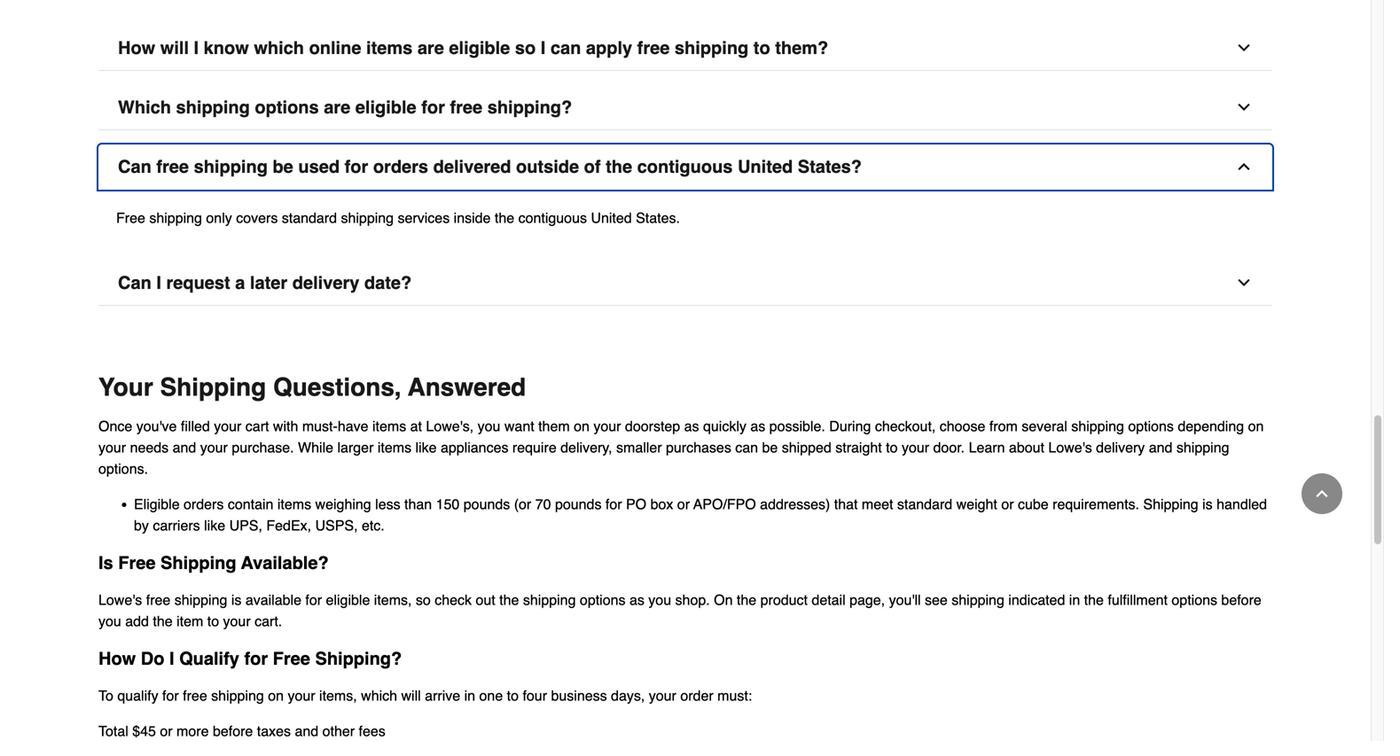 Task type: locate. For each thing, give the bounding box(es) containing it.
you
[[478, 418, 501, 435], [649, 592, 672, 609], [98, 613, 121, 630]]

like inside once you've filled your cart with must-have items at lowe's, you want them on your doorstep as quickly as possible. during checkout, choose from several shipping options depending on your needs and your purchase. while larger items like appliances require delivery, smaller purchases can be shipped straight to your door. learn about lowe's delivery and shipping options.
[[416, 440, 437, 456]]

orders
[[373, 157, 429, 177], [184, 496, 224, 513]]

united
[[738, 157, 793, 177], [591, 210, 632, 226]]

1 horizontal spatial which
[[361, 688, 398, 704]]

is
[[1203, 496, 1213, 513], [231, 592, 242, 609]]

0 vertical spatial chevron up image
[[1236, 158, 1254, 176]]

1 vertical spatial orders
[[184, 496, 224, 513]]

2 chevron down image from the top
[[1236, 98, 1254, 116]]

0 horizontal spatial and
[[173, 440, 196, 456]]

shipped
[[782, 440, 832, 456]]

chevron down image inside can i request a later delivery date? button
[[1236, 274, 1254, 292]]

1 chevron down image from the top
[[1236, 39, 1254, 57]]

1 vertical spatial items,
[[319, 688, 357, 704]]

delivery up requirements.
[[1097, 440, 1146, 456]]

weight
[[957, 496, 998, 513]]

1 vertical spatial are
[[324, 97, 351, 117]]

0 vertical spatial free
[[116, 210, 145, 226]]

items, up other
[[319, 688, 357, 704]]

as left shop.
[[630, 592, 645, 609]]

0 vertical spatial chevron down image
[[1236, 39, 1254, 57]]

1 horizontal spatial items,
[[374, 592, 412, 609]]

delivered
[[433, 157, 511, 177]]

items up fedex,
[[278, 496, 311, 513]]

pounds right 70
[[555, 496, 602, 513]]

1 vertical spatial like
[[204, 518, 225, 534]]

1 horizontal spatial you
[[478, 418, 501, 435]]

or right $45
[[160, 723, 173, 740]]

you up appliances
[[478, 418, 501, 435]]

0 vertical spatial are
[[418, 38, 444, 58]]

be
[[273, 157, 293, 177], [763, 440, 778, 456]]

can down which
[[118, 157, 152, 177]]

you left add
[[98, 613, 121, 630]]

items left at
[[373, 418, 406, 435]]

on up taxes
[[268, 688, 284, 704]]

free left only
[[116, 210, 145, 226]]

during
[[830, 418, 872, 435]]

0 horizontal spatial united
[[591, 210, 632, 226]]

2 vertical spatial eligible
[[326, 592, 370, 609]]

lowe's down the several
[[1049, 440, 1093, 456]]

1 can from the top
[[118, 157, 152, 177]]

0 vertical spatial like
[[416, 440, 437, 456]]

services
[[398, 210, 450, 226]]

items inside eligible orders contain items weighing less than 150 pounds (or 70 pounds for po box or apo/fpo addresses) that meet standard weight or cube requirements. shipping is handled by carriers like ups, fedex, usps, etc.
[[278, 496, 311, 513]]

free inside button
[[156, 157, 189, 177]]

0 vertical spatial so
[[515, 38, 536, 58]]

shipping left services
[[341, 210, 394, 226]]

are
[[418, 38, 444, 58], [324, 97, 351, 117]]

free down cart.
[[273, 649, 310, 669]]

0 horizontal spatial you
[[98, 613, 121, 630]]

like left the ups,
[[204, 518, 225, 534]]

0 horizontal spatial or
[[160, 723, 173, 740]]

options inside once you've filled your cart with must-have items at lowe's, you want them on your doorstep as quickly as possible. during checkout, choose from several shipping options depending on your needs and your purchase. while larger items like appliances require delivery, smaller purchases can be shipped straight to your door. learn about lowe's delivery and shipping options.
[[1129, 418, 1175, 435]]

scroll to top element
[[1302, 474, 1343, 515]]

1 horizontal spatial pounds
[[555, 496, 602, 513]]

for up delivered
[[422, 97, 445, 117]]

to inside lowe's free shipping is available for eligible items, so check out the shipping options as you shop. on the product detail page, you'll see shipping indicated in the fulfillment options before you add the item to your cart.
[[207, 613, 219, 630]]

united inside button
[[738, 157, 793, 177]]

lowe's up add
[[98, 592, 142, 609]]

which right the know
[[254, 38, 304, 58]]

shipping
[[675, 38, 749, 58], [176, 97, 250, 117], [194, 157, 268, 177], [149, 210, 202, 226], [341, 210, 394, 226], [1072, 418, 1125, 435], [1177, 440, 1230, 456], [175, 592, 227, 609], [523, 592, 576, 609], [952, 592, 1005, 609], [211, 688, 264, 704]]

free right is
[[118, 553, 156, 573]]

1 vertical spatial be
[[763, 440, 778, 456]]

0 horizontal spatial pounds
[[464, 496, 510, 513]]

will inside 'button'
[[160, 38, 189, 58]]

1 horizontal spatial so
[[515, 38, 536, 58]]

shipping up filled
[[160, 373, 266, 402]]

chevron down image
[[1236, 39, 1254, 57], [1236, 98, 1254, 116], [1236, 274, 1254, 292]]

shipping up which shipping options are eligible for free shipping? button
[[675, 38, 749, 58]]

lowe's,
[[426, 418, 474, 435]]

them?
[[776, 38, 829, 58]]

is left handled
[[1203, 496, 1213, 513]]

0 horizontal spatial as
[[630, 592, 645, 609]]

1 vertical spatial can
[[736, 440, 759, 456]]

1 vertical spatial lowe's
[[98, 592, 142, 609]]

date?
[[365, 273, 412, 293]]

how up which
[[118, 38, 155, 58]]

0 horizontal spatial chevron up image
[[1236, 158, 1254, 176]]

i
[[194, 38, 199, 58], [541, 38, 546, 58], [156, 273, 161, 293], [169, 649, 174, 669]]

1 horizontal spatial and
[[295, 723, 319, 740]]

how
[[118, 38, 155, 58], [98, 649, 136, 669]]

can free shipping be used for orders delivered outside of the contiguous united states? button
[[98, 145, 1273, 190]]

contiguous up states.
[[638, 157, 733, 177]]

your inside lowe's free shipping is available for eligible items, so check out the shipping options as you shop. on the product detail page, you'll see shipping indicated in the fulfillment options before you add the item to your cart.
[[223, 613, 251, 630]]

or
[[678, 496, 690, 513], [1002, 496, 1015, 513], [160, 723, 173, 740]]

0 vertical spatial contiguous
[[638, 157, 733, 177]]

2 vertical spatial chevron down image
[[1236, 274, 1254, 292]]

(or
[[514, 496, 532, 513]]

as
[[685, 418, 700, 435], [751, 418, 766, 435], [630, 592, 645, 609]]

0 horizontal spatial be
[[273, 157, 293, 177]]

you left shop.
[[649, 592, 672, 609]]

in left one
[[465, 688, 476, 704]]

eligible orders contain items weighing less than 150 pounds (or 70 pounds for po box or apo/fpo addresses) that meet standard weight or cube requirements. shipping is handled by carriers like ups, fedex, usps, etc.
[[134, 496, 1268, 534]]

0 horizontal spatial delivery
[[293, 273, 360, 293]]

1 horizontal spatial united
[[738, 157, 793, 177]]

i left the know
[[194, 38, 199, 58]]

0 horizontal spatial lowe's
[[98, 592, 142, 609]]

pounds left (or at left bottom
[[464, 496, 510, 513]]

in right the indicated
[[1070, 592, 1081, 609]]

must:
[[718, 688, 753, 704]]

2 can from the top
[[118, 273, 152, 293]]

1 vertical spatial before
[[213, 723, 253, 740]]

1 horizontal spatial delivery
[[1097, 440, 1146, 456]]

1 vertical spatial so
[[416, 592, 431, 609]]

shipping
[[160, 373, 266, 402], [1144, 496, 1199, 513], [161, 553, 237, 573]]

fedex,
[[266, 518, 311, 534]]

weighing
[[315, 496, 371, 513]]

business
[[551, 688, 607, 704]]

1 vertical spatial standard
[[898, 496, 953, 513]]

0 vertical spatial can
[[551, 38, 581, 58]]

for left po
[[606, 496, 622, 513]]

orders up free shipping only covers standard shipping services inside the contiguous united states. at the left top of page
[[373, 157, 429, 177]]

0 vertical spatial you
[[478, 418, 501, 435]]

1 vertical spatial how
[[98, 649, 136, 669]]

items
[[366, 38, 413, 58], [373, 418, 406, 435], [378, 440, 412, 456], [278, 496, 311, 513]]

0 horizontal spatial orders
[[184, 496, 224, 513]]

the right inside
[[495, 210, 515, 226]]

0 horizontal spatial is
[[231, 592, 242, 609]]

0 vertical spatial standard
[[282, 210, 337, 226]]

how for how will i know which online items are eligible so i can apply free shipping to them?
[[118, 38, 155, 58]]

for down cart.
[[244, 649, 268, 669]]

order
[[681, 688, 714, 704]]

can for can i request a later delivery date?
[[118, 273, 152, 293]]

free down which
[[156, 157, 189, 177]]

0 vertical spatial is
[[1203, 496, 1213, 513]]

answered
[[408, 373, 526, 402]]

chevron down image for shipping?
[[1236, 98, 1254, 116]]

item
[[177, 613, 203, 630]]

cart
[[246, 418, 269, 435]]

1 horizontal spatial like
[[416, 440, 437, 456]]

po
[[626, 496, 647, 513]]

0 horizontal spatial in
[[465, 688, 476, 704]]

3 chevron down image from the top
[[1236, 274, 1254, 292]]

items right online
[[366, 38, 413, 58]]

purchase.
[[232, 440, 294, 456]]

cart.
[[255, 613, 282, 630]]

can inside button
[[118, 273, 152, 293]]

the left fulfillment
[[1085, 592, 1104, 609]]

to right one
[[507, 688, 519, 704]]

for inside button
[[422, 97, 445, 117]]

at
[[410, 418, 422, 435]]

free
[[638, 38, 670, 58], [450, 97, 483, 117], [156, 157, 189, 177], [146, 592, 171, 609], [183, 688, 207, 704]]

be left used
[[273, 157, 293, 177]]

1 vertical spatial which
[[361, 688, 398, 704]]

the right out
[[500, 592, 519, 609]]

your left cart.
[[223, 613, 251, 630]]

for right used
[[345, 157, 368, 177]]

can
[[551, 38, 581, 58], [736, 440, 759, 456]]

like down at
[[416, 440, 437, 456]]

i up shipping?
[[541, 38, 546, 58]]

0 horizontal spatial will
[[160, 38, 189, 58]]

will left the "arrive"
[[401, 688, 421, 704]]

1 horizontal spatial orders
[[373, 157, 429, 177]]

can down quickly
[[736, 440, 759, 456]]

will left the know
[[160, 38, 189, 58]]

0 vertical spatial shipping
[[160, 373, 266, 402]]

shipping down the know
[[176, 97, 250, 117]]

free shipping only covers standard shipping services inside the contiguous united states.
[[116, 210, 680, 226]]

learn
[[969, 440, 1006, 456]]

which up fees
[[361, 688, 398, 704]]

0 vertical spatial eligible
[[449, 38, 510, 58]]

your shipping questions, answered
[[98, 373, 526, 402]]

your down checkout,
[[902, 440, 930, 456]]

eligible inside button
[[356, 97, 417, 117]]

before inside lowe's free shipping is available for eligible items, so check out the shipping options as you shop. on the product detail page, you'll see shipping indicated in the fulfillment options before you add the item to your cart.
[[1222, 592, 1262, 609]]

shipping up total $45 or more before taxes and other fees
[[211, 688, 264, 704]]

options.
[[98, 461, 148, 477]]

0 vertical spatial how
[[118, 38, 155, 58]]

shipping up item
[[175, 592, 227, 609]]

2 vertical spatial you
[[98, 613, 121, 630]]

as up purchases
[[685, 418, 700, 435]]

as right quickly
[[751, 418, 766, 435]]

pounds
[[464, 496, 510, 513], [555, 496, 602, 513]]

2 pounds from the left
[[555, 496, 602, 513]]

how left the do in the bottom left of the page
[[98, 649, 136, 669]]

inside
[[454, 210, 491, 226]]

on up delivery,
[[574, 418, 590, 435]]

delivery inside once you've filled your cart with must-have items at lowe's, you want them on your doorstep as quickly as possible. during checkout, choose from several shipping options depending on your needs and your purchase. while larger items like appliances require delivery, smaller purchases can be shipped straight to your door. learn about lowe's delivery and shipping options.
[[1097, 440, 1146, 456]]

is inside eligible orders contain items weighing less than 150 pounds (or 70 pounds for po box or apo/fpo addresses) that meet standard weight or cube requirements. shipping is handled by carriers like ups, fedex, usps, etc.
[[1203, 496, 1213, 513]]

chevron down image inside how will i know which online items are eligible so i can apply free shipping to them? 'button'
[[1236, 39, 1254, 57]]

1 horizontal spatial be
[[763, 440, 778, 456]]

for inside lowe's free shipping is available for eligible items, so check out the shipping options as you shop. on the product detail page, you'll see shipping indicated in the fulfillment options before you add the item to your cart.
[[306, 592, 322, 609]]

states.
[[636, 210, 680, 226]]

united left states?
[[738, 157, 793, 177]]

free up add
[[146, 592, 171, 609]]

free inside button
[[450, 97, 483, 117]]

0 vertical spatial in
[[1070, 592, 1081, 609]]

purchases
[[666, 440, 732, 456]]

chevron up image
[[1236, 158, 1254, 176], [1314, 485, 1332, 503]]

free right apply
[[638, 38, 670, 58]]

shipping up only
[[194, 157, 268, 177]]

shipping right the several
[[1072, 418, 1125, 435]]

1 vertical spatial chevron down image
[[1236, 98, 1254, 116]]

standard down used
[[282, 210, 337, 226]]

shipping left handled
[[1144, 496, 1199, 513]]

on right depending
[[1249, 418, 1265, 435]]

or left "cube"
[[1002, 496, 1015, 513]]

for inside eligible orders contain items weighing less than 150 pounds (or 70 pounds for po box or apo/fpo addresses) that meet standard weight or cube requirements. shipping is handled by carriers like ups, fedex, usps, etc.
[[606, 496, 622, 513]]

which shipping options are eligible for free shipping? button
[[98, 85, 1273, 130]]

like
[[416, 440, 437, 456], [204, 518, 225, 534]]

1 horizontal spatial before
[[1222, 592, 1262, 609]]

from
[[990, 418, 1018, 435]]

shipping down carriers
[[161, 553, 237, 573]]

united left states.
[[591, 210, 632, 226]]

0 horizontal spatial contiguous
[[519, 210, 587, 226]]

doorstep
[[625, 418, 681, 435]]

1 vertical spatial shipping
[[1144, 496, 1199, 513]]

0 vertical spatial lowe's
[[1049, 440, 1093, 456]]

so left check
[[416, 592, 431, 609]]

items, inside lowe's free shipping is available for eligible items, so check out the shipping options as you shop. on the product detail page, you'll see shipping indicated in the fulfillment options before you add the item to your cart.
[[374, 592, 412, 609]]

less
[[375, 496, 401, 513]]

1 horizontal spatial standard
[[898, 496, 953, 513]]

chevron down image for are
[[1236, 39, 1254, 57]]

0 horizontal spatial like
[[204, 518, 225, 534]]

standard right meet
[[898, 496, 953, 513]]

to inside once you've filled your cart with must-have items at lowe's, you want them on your doorstep as quickly as possible. during checkout, choose from several shipping options depending on your needs and your purchase. while larger items like appliances require delivery, smaller purchases can be shipped straight to your door. learn about lowe's delivery and shipping options.
[[886, 440, 898, 456]]

for right available
[[306, 592, 322, 609]]

0 vertical spatial orders
[[373, 157, 429, 177]]

0 horizontal spatial items,
[[319, 688, 357, 704]]

be down possible.
[[763, 440, 778, 456]]

0 horizontal spatial can
[[551, 38, 581, 58]]

shipping inside button
[[176, 97, 250, 117]]

0 horizontal spatial standard
[[282, 210, 337, 226]]

0 horizontal spatial which
[[254, 38, 304, 58]]

how for how do i qualify for free shipping?
[[98, 649, 136, 669]]

the right of at the left top of the page
[[606, 157, 633, 177]]

1 horizontal spatial can
[[736, 440, 759, 456]]

1 vertical spatial in
[[465, 688, 476, 704]]

larger
[[338, 440, 374, 456]]

orders inside eligible orders contain items weighing less than 150 pounds (or 70 pounds for po box or apo/fpo addresses) that meet standard weight or cube requirements. shipping is handled by carriers like ups, fedex, usps, etc.
[[184, 496, 224, 513]]

possible.
[[770, 418, 826, 435]]

1 vertical spatial delivery
[[1097, 440, 1146, 456]]

delivery right later
[[293, 273, 360, 293]]

0 horizontal spatial are
[[324, 97, 351, 117]]

or right box
[[678, 496, 690, 513]]

eligible
[[449, 38, 510, 58], [356, 97, 417, 117], [326, 592, 370, 609]]

to left them?
[[754, 38, 771, 58]]

by
[[134, 518, 149, 534]]

items, for which
[[319, 688, 357, 704]]

items, left check
[[374, 592, 412, 609]]

i inside button
[[156, 273, 161, 293]]

1 horizontal spatial is
[[1203, 496, 1213, 513]]

1 horizontal spatial lowe's
[[1049, 440, 1093, 456]]

do
[[141, 649, 165, 669]]

can left apply
[[551, 38, 581, 58]]

0 vertical spatial can
[[118, 157, 152, 177]]

your up taxes
[[288, 688, 315, 704]]

check
[[435, 592, 472, 609]]

arrive
[[425, 688, 461, 704]]

be inside button
[[273, 157, 293, 177]]

1 horizontal spatial chevron up image
[[1314, 485, 1332, 503]]

is left available
[[231, 592, 242, 609]]

to
[[754, 38, 771, 58], [886, 440, 898, 456], [207, 613, 219, 630], [507, 688, 519, 704]]

orders up carriers
[[184, 496, 224, 513]]

can inside 'button'
[[551, 38, 581, 58]]

can for can free shipping be used for orders delivered outside of the contiguous united states?
[[118, 157, 152, 177]]

0 vertical spatial be
[[273, 157, 293, 177]]

etc.
[[362, 518, 385, 534]]

items,
[[374, 592, 412, 609], [319, 688, 357, 704]]

0 vertical spatial which
[[254, 38, 304, 58]]

shop.
[[676, 592, 710, 609]]

lowe's free shipping is available for eligible items, so check out the shipping options as you shop. on the product detail page, you'll see shipping indicated in the fulfillment options before you add the item to your cart.
[[98, 592, 1262, 630]]

on
[[574, 418, 590, 435], [1249, 418, 1265, 435], [268, 688, 284, 704]]

to down checkout,
[[886, 440, 898, 456]]

the right on
[[737, 592, 757, 609]]

1 horizontal spatial are
[[418, 38, 444, 58]]

1 vertical spatial is
[[231, 592, 242, 609]]

0 vertical spatial will
[[160, 38, 189, 58]]

i left request
[[156, 273, 161, 293]]

and
[[173, 440, 196, 456], [1150, 440, 1173, 456], [295, 723, 319, 740]]

to right item
[[207, 613, 219, 630]]

0 vertical spatial before
[[1222, 592, 1262, 609]]

how inside 'button'
[[118, 38, 155, 58]]

can left request
[[118, 273, 152, 293]]

70
[[536, 496, 551, 513]]

0 vertical spatial items,
[[374, 592, 412, 609]]

0 vertical spatial united
[[738, 157, 793, 177]]

1 vertical spatial can
[[118, 273, 152, 293]]

contiguous down the "outside"
[[519, 210, 587, 226]]

outside
[[516, 157, 579, 177]]

1 vertical spatial chevron up image
[[1314, 485, 1332, 503]]

once you've filled your cart with must-have items at lowe's, you want them on your doorstep as quickly as possible. during checkout, choose from several shipping options depending on your needs and your purchase. while larger items like appliances require delivery, smaller purchases can be shipped straight to your door. learn about lowe's delivery and shipping options.
[[98, 418, 1265, 477]]

your down the "once"
[[98, 440, 126, 456]]

which
[[254, 38, 304, 58], [361, 688, 398, 704]]

lowe's inside lowe's free shipping is available for eligible items, so check out the shipping options as you shop. on the product detail page, you'll see shipping indicated in the fulfillment options before you add the item to your cart.
[[98, 592, 142, 609]]

require
[[513, 440, 557, 456]]

can inside button
[[118, 157, 152, 177]]

so up shipping?
[[515, 38, 536, 58]]

1 vertical spatial eligible
[[356, 97, 417, 117]]

that
[[835, 496, 858, 513]]

shipping right see
[[952, 592, 1005, 609]]

1 vertical spatial will
[[401, 688, 421, 704]]

free up delivered
[[450, 97, 483, 117]]

chevron down image inside which shipping options are eligible for free shipping? button
[[1236, 98, 1254, 116]]

questions,
[[273, 373, 402, 402]]

so
[[515, 38, 536, 58], [416, 592, 431, 609]]



Task type: vqa. For each thing, say whether or not it's contained in the screenshot.
camera icon
no



Task type: describe. For each thing, give the bounding box(es) containing it.
which inside 'button'
[[254, 38, 304, 58]]

is
[[98, 553, 113, 573]]

several
[[1022, 418, 1068, 435]]

depending
[[1178, 418, 1245, 435]]

meet
[[862, 496, 894, 513]]

0 horizontal spatial on
[[268, 688, 284, 704]]

carriers
[[153, 518, 200, 534]]

apo/fpo
[[694, 496, 757, 513]]

i right the do in the bottom left of the page
[[169, 649, 174, 669]]

four
[[523, 688, 547, 704]]

while
[[298, 440, 334, 456]]

know
[[204, 38, 249, 58]]

are inside how will i know which online items are eligible so i can apply free shipping to them? 'button'
[[418, 38, 444, 58]]

free inside lowe's free shipping is available for eligible items, so check out the shipping options as you shop. on the product detail page, you'll see shipping indicated in the fulfillment options before you add the item to your cart.
[[146, 592, 171, 609]]

addresses)
[[760, 496, 831, 513]]

indicated
[[1009, 592, 1066, 609]]

can free shipping be used for orders delivered outside of the contiguous united states?
[[118, 157, 862, 177]]

only
[[206, 210, 232, 226]]

2 horizontal spatial as
[[751, 418, 766, 435]]

1 pounds from the left
[[464, 496, 510, 513]]

2 horizontal spatial and
[[1150, 440, 1173, 456]]

shipping?
[[315, 649, 402, 669]]

can inside once you've filled your cart with must-have items at lowe's, you want them on your doorstep as quickly as possible. during checkout, choose from several shipping options depending on your needs and your purchase. while larger items like appliances require delivery, smaller purchases can be shipped straight to your door. learn about lowe's delivery and shipping options.
[[736, 440, 759, 456]]

filled
[[181, 418, 210, 435]]

standard inside eligible orders contain items weighing less than 150 pounds (or 70 pounds for po box or apo/fpo addresses) that meet standard weight or cube requirements. shipping is handled by carriers like ups, fedex, usps, etc.
[[898, 496, 953, 513]]

so inside lowe's free shipping is available for eligible items, so check out the shipping options as you shop. on the product detail page, you'll see shipping indicated in the fulfillment options before you add the item to your cart.
[[416, 592, 431, 609]]

taxes
[[257, 723, 291, 740]]

like inside eligible orders contain items weighing less than 150 pounds (or 70 pounds for po box or apo/fpo addresses) that meet standard weight or cube requirements. shipping is handled by carriers like ups, fedex, usps, etc.
[[204, 518, 225, 534]]

available
[[246, 592, 302, 609]]

is inside lowe's free shipping is available for eligible items, so check out the shipping options as you shop. on the product detail page, you'll see shipping indicated in the fulfillment options before you add the item to your cart.
[[231, 592, 242, 609]]

$45
[[132, 723, 156, 740]]

on
[[714, 592, 733, 609]]

for inside button
[[345, 157, 368, 177]]

your
[[98, 373, 153, 402]]

out
[[476, 592, 496, 609]]

how do i qualify for free shipping?
[[98, 649, 402, 669]]

requirements.
[[1053, 496, 1140, 513]]

for right qualify
[[162, 688, 179, 704]]

0 horizontal spatial before
[[213, 723, 253, 740]]

more
[[177, 723, 209, 740]]

to qualify for free shipping on your items, which will arrive in one to four business days, your order must:
[[98, 688, 753, 704]]

eligible inside lowe's free shipping is available for eligible items, so check out the shipping options as you shop. on the product detail page, you'll see shipping indicated in the fulfillment options before you add the item to your cart.
[[326, 592, 370, 609]]

items, for so
[[374, 592, 412, 609]]

orders inside button
[[373, 157, 429, 177]]

one
[[480, 688, 503, 704]]

total $45 or more before taxes and other fees
[[98, 723, 386, 740]]

you've
[[136, 418, 177, 435]]

shipping inside button
[[194, 157, 268, 177]]

eligible
[[134, 496, 180, 513]]

you'll
[[889, 592, 921, 609]]

your down filled
[[200, 440, 228, 456]]

available?
[[241, 553, 329, 573]]

later
[[250, 273, 288, 293]]

product
[[761, 592, 808, 609]]

needs
[[130, 440, 169, 456]]

see
[[925, 592, 948, 609]]

the right add
[[153, 613, 173, 630]]

choose
[[940, 418, 986, 435]]

which shipping options are eligible for free shipping?
[[118, 97, 572, 117]]

your left cart
[[214, 418, 242, 435]]

as inside lowe's free shipping is available for eligible items, so check out the shipping options as you shop. on the product detail page, you'll see shipping indicated in the fulfillment options before you add the item to your cart.
[[630, 592, 645, 609]]

states?
[[798, 157, 862, 177]]

appliances
[[441, 440, 509, 456]]

chevron up image inside can free shipping be used for orders delivered outside of the contiguous united states? button
[[1236, 158, 1254, 176]]

checkout,
[[876, 418, 936, 435]]

handled
[[1217, 496, 1268, 513]]

total
[[98, 723, 128, 740]]

1 horizontal spatial on
[[574, 418, 590, 435]]

items inside 'button'
[[366, 38, 413, 58]]

the inside button
[[606, 157, 633, 177]]

2 horizontal spatial on
[[1249, 418, 1265, 435]]

lowe's inside once you've filled your cart with must-have items at lowe's, you want them on your doorstep as quickly as possible. during checkout, choose from several shipping options depending on your needs and your purchase. while larger items like appliances require delivery, smaller purchases can be shipped straight to your door. learn about lowe's delivery and shipping options.
[[1049, 440, 1093, 456]]

free up more
[[183, 688, 207, 704]]

straight
[[836, 440, 882, 456]]

shipping?
[[488, 97, 572, 117]]

page,
[[850, 592, 886, 609]]

shipping down depending
[[1177, 440, 1230, 456]]

you inside once you've filled your cart with must-have items at lowe's, you want them on your doorstep as quickly as possible. during checkout, choose from several shipping options depending on your needs and your purchase. while larger items like appliances require delivery, smaller purchases can be shipped straight to your door. learn about lowe's delivery and shipping options.
[[478, 418, 501, 435]]

1 horizontal spatial will
[[401, 688, 421, 704]]

to inside 'button'
[[754, 38, 771, 58]]

have
[[338, 418, 369, 435]]

is free shipping available?
[[98, 553, 329, 573]]

add
[[125, 613, 149, 630]]

your left the order
[[649, 688, 677, 704]]

shipping left only
[[149, 210, 202, 226]]

delivery,
[[561, 440, 613, 456]]

fulfillment
[[1108, 592, 1168, 609]]

than
[[405, 496, 432, 513]]

can i request a later delivery date? button
[[98, 261, 1273, 306]]

chevron up image inside scroll to top element
[[1314, 485, 1332, 503]]

2 vertical spatial shipping
[[161, 553, 237, 573]]

1 horizontal spatial or
[[678, 496, 690, 513]]

qualify
[[117, 688, 158, 704]]

must-
[[302, 418, 338, 435]]

1 vertical spatial you
[[649, 592, 672, 609]]

shipping right out
[[523, 592, 576, 609]]

other
[[323, 723, 355, 740]]

can i request a later delivery date?
[[118, 273, 412, 293]]

options inside button
[[255, 97, 319, 117]]

150
[[436, 496, 460, 513]]

which
[[118, 97, 171, 117]]

your up delivery,
[[594, 418, 621, 435]]

qualify
[[179, 649, 239, 669]]

shipping inside 'button'
[[675, 38, 749, 58]]

request
[[166, 273, 230, 293]]

1 vertical spatial united
[[591, 210, 632, 226]]

box
[[651, 496, 674, 513]]

smaller
[[617, 440, 662, 456]]

eligible inside 'button'
[[449, 38, 510, 58]]

are inside which shipping options are eligible for free shipping? button
[[324, 97, 351, 117]]

shipping inside eligible orders contain items weighing less than 150 pounds (or 70 pounds for po box or apo/fpo addresses) that meet standard weight or cube requirements. shipping is handled by carriers like ups, fedex, usps, etc.
[[1144, 496, 1199, 513]]

be inside once you've filled your cart with must-have items at lowe's, you want them on your doorstep as quickly as possible. during checkout, choose from several shipping options depending on your needs and your purchase. while larger items like appliances require delivery, smaller purchases can be shipped straight to your door. learn about lowe's delivery and shipping options.
[[763, 440, 778, 456]]

want
[[505, 418, 535, 435]]

items down at
[[378, 440, 412, 456]]

how will i know which online items are eligible so i can apply free shipping to them?
[[118, 38, 829, 58]]

of
[[584, 157, 601, 177]]

so inside 'button'
[[515, 38, 536, 58]]

1 vertical spatial free
[[118, 553, 156, 573]]

1 vertical spatial contiguous
[[519, 210, 587, 226]]

about
[[1010, 440, 1045, 456]]

detail
[[812, 592, 846, 609]]

2 vertical spatial free
[[273, 649, 310, 669]]

contiguous inside button
[[638, 157, 733, 177]]

days,
[[611, 688, 645, 704]]

cube
[[1018, 496, 1049, 513]]

free inside 'button'
[[638, 38, 670, 58]]

delivery inside button
[[293, 273, 360, 293]]

in inside lowe's free shipping is available for eligible items, so check out the shipping options as you shop. on the product detail page, you'll see shipping indicated in the fulfillment options before you add the item to your cart.
[[1070, 592, 1081, 609]]

1 horizontal spatial as
[[685, 418, 700, 435]]

quickly
[[704, 418, 747, 435]]

2 horizontal spatial or
[[1002, 496, 1015, 513]]



